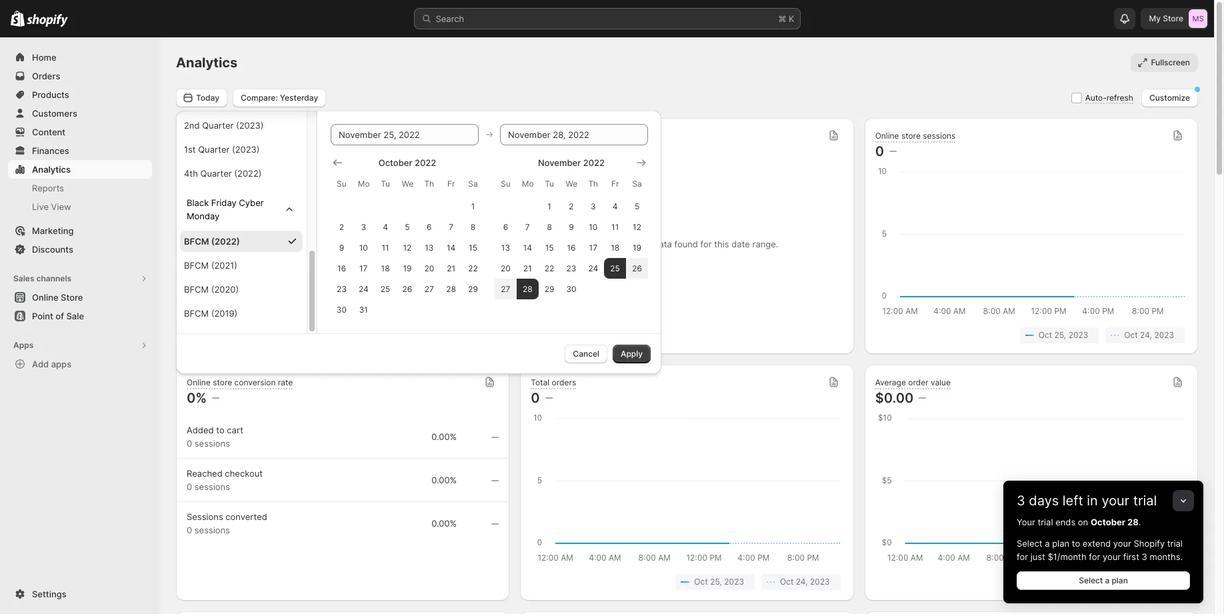 Task type: vqa. For each thing, say whether or not it's contained in the screenshot.
MORE
no



Task type: locate. For each thing, give the bounding box(es) containing it.
1 20 button from the left
[[418, 258, 440, 278]]

0 horizontal spatial 15
[[469, 242, 477, 252]]

oct 24, 2023 button for total orders
[[761, 574, 841, 590]]

0 horizontal spatial 27 button
[[418, 278, 440, 299]]

quarter for 4th
[[200, 168, 232, 178]]

friday element
[[440, 172, 462, 196], [604, 172, 626, 196]]

2 tu from the left
[[545, 178, 554, 188]]

0%
[[187, 390, 207, 406]]

2 27 from the left
[[501, 284, 510, 294]]

2 wednesday element from the left
[[560, 172, 582, 196]]

30 button left 31
[[331, 299, 353, 320]]

bfcm for bfcm (2020)
[[184, 284, 209, 294]]

1 13 button from the left
[[418, 237, 440, 258]]

for down extend
[[1089, 551, 1100, 562]]

2 friday element from the left
[[604, 172, 626, 196]]

17 up 31
[[359, 263, 368, 273]]

2 th from the left
[[588, 178, 598, 188]]

1 horizontal spatial 28 button
[[517, 278, 539, 299]]

14 for 2nd the 14 button from the left
[[523, 242, 532, 252]]

0 horizontal spatial $0.00
[[187, 143, 225, 159]]

1 mo from the left
[[358, 178, 370, 188]]

th for november 2022
[[588, 178, 598, 188]]

11 button up 31 button on the left
[[375, 237, 396, 258]]

0 horizontal spatial thursday element
[[418, 172, 440, 196]]

black friday cyber monday button
[[181, 190, 301, 228]]

plan inside the select a plan to extend your shopify trial for just $1/month for your first 3 months.
[[1052, 538, 1070, 549]]

4th
[[184, 168, 198, 178]]

1 horizontal spatial 27 button
[[495, 278, 517, 299]]

fr for november 2022
[[611, 178, 619, 188]]

a inside the select a plan to extend your shopify trial for just $1/month for your first 3 months.
[[1045, 538, 1050, 549]]

1 14 from the left
[[447, 242, 456, 252]]

1 wednesday element from the left
[[396, 172, 418, 196]]

1 horizontal spatial 29 button
[[539, 278, 560, 299]]

3 inside the select a plan to extend your shopify trial for just $1/month for your first 3 months.
[[1142, 551, 1147, 562]]

0 vertical spatial trial
[[1133, 493, 1157, 509]]

we for october
[[402, 178, 414, 188]]

1 horizontal spatial friday element
[[604, 172, 626, 196]]

0 inside "sessions converted 0 sessions"
[[187, 525, 192, 535]]

YYYY-MM-DD text field
[[331, 124, 479, 145]]

1 6 from the left
[[427, 222, 432, 232]]

2 1 button from the left
[[539, 196, 560, 216]]

0 horizontal spatial 29
[[468, 284, 478, 294]]

bfcm down monday
[[184, 236, 209, 246]]

2 8 from the left
[[547, 222, 552, 232]]

0 horizontal spatial 13
[[425, 242, 434, 252]]

0 horizontal spatial 7 button
[[440, 216, 462, 237]]

1 27 button from the left
[[418, 278, 440, 299]]

2 sunday element from the left
[[495, 172, 517, 196]]

sales channels button
[[8, 269, 152, 288]]

19
[[633, 242, 642, 252], [403, 263, 412, 273]]

0 vertical spatial (2023)
[[236, 120, 264, 130]]

30 up cancel
[[566, 284, 576, 294]]

quarter for 2nd
[[202, 120, 234, 130]]

2022 down yyyy-mm-dd text field
[[583, 157, 605, 168]]

1 horizontal spatial sa
[[632, 178, 642, 188]]

thursday element
[[418, 172, 440, 196], [582, 172, 604, 196]]

1 horizontal spatial 22 button
[[539, 258, 560, 278]]

2 14 from the left
[[523, 242, 532, 252]]

0 horizontal spatial grid
[[331, 156, 484, 320]]

1 horizontal spatial 15
[[545, 242, 554, 252]]

1 20 from the left
[[424, 263, 434, 273]]

this
[[714, 239, 729, 249]]

0 down sessions
[[187, 525, 192, 535]]

apply
[[621, 348, 643, 358]]

0 down "added"
[[187, 438, 192, 449]]

online inside dropdown button
[[875, 130, 899, 140]]

quarter up 1st quarter (2023)
[[202, 120, 234, 130]]

0 horizontal spatial 26
[[402, 284, 412, 294]]

0 horizontal spatial 1 button
[[462, 196, 484, 216]]

trial inside dropdown button
[[1133, 493, 1157, 509]]

0 vertical spatial 18
[[611, 242, 620, 252]]

5 down "october 2022"
[[405, 222, 410, 232]]

9 button down november 2022
[[560, 216, 582, 237]]

1 vertical spatial 2
[[339, 222, 344, 232]]

your up first
[[1113, 538, 1132, 549]]

1 horizontal spatial 24
[[588, 263, 598, 273]]

0 horizontal spatial wednesday element
[[396, 172, 418, 196]]

shopify image
[[11, 11, 25, 27]]

quarter down 1st quarter (2023)
[[200, 168, 232, 178]]

0 down reached
[[187, 481, 192, 492]]

sunday element
[[331, 172, 353, 196], [495, 172, 517, 196]]

list
[[189, 327, 496, 343], [878, 327, 1185, 343], [534, 574, 841, 590], [878, 574, 1185, 590]]

26 button down was
[[626, 258, 648, 278]]

8
[[471, 222, 476, 232], [547, 222, 552, 232]]

3 bfcm from the top
[[184, 284, 209, 294]]

saturday element
[[462, 172, 484, 196], [626, 172, 648, 196]]

28 button
[[440, 278, 462, 299], [517, 278, 539, 299]]

17 button left was
[[582, 237, 604, 258]]

2 1 from the left
[[548, 201, 551, 211]]

16 button
[[560, 237, 582, 258], [331, 258, 353, 278]]

15 for 2nd 15 button
[[545, 242, 554, 252]]

1 horizontal spatial 20
[[501, 263, 511, 273]]

24 up 31
[[359, 284, 369, 294]]

store right "my"
[[1163, 13, 1184, 23]]

7 for 1st 7 button from the right
[[525, 222, 530, 232]]

list for total orders
[[534, 574, 841, 590]]

2 20 button from the left
[[495, 258, 517, 278]]

1 vertical spatial october
[[1091, 517, 1126, 527]]

10 button up there
[[582, 216, 604, 237]]

0 horizontal spatial 5
[[405, 222, 410, 232]]

reports
[[32, 183, 64, 193]]

analytics up today
[[176, 55, 238, 71]]

point of sale link
[[8, 307, 152, 325]]

17 left was
[[589, 242, 597, 252]]

0 vertical spatial analytics
[[176, 55, 238, 71]]

monday element down november
[[517, 172, 539, 196]]

1 vertical spatial your
[[1113, 538, 1132, 549]]

24, for average order value
[[1140, 577, 1152, 587]]

1 7 button from the left
[[440, 216, 462, 237]]

0 horizontal spatial store
[[61, 292, 83, 303]]

18
[[611, 242, 620, 252], [381, 263, 390, 273]]

ends
[[1056, 517, 1076, 527]]

2 21 from the left
[[523, 263, 532, 273]]

3 days left in your trial element
[[1004, 515, 1204, 603]]

months.
[[1150, 551, 1183, 562]]

for inside "button"
[[701, 239, 712, 249]]

1 6 button from the left
[[418, 216, 440, 237]]

2 27 button from the left
[[495, 278, 517, 299]]

october 2022
[[379, 157, 436, 168]]

tuesday element down "october 2022"
[[375, 172, 396, 196]]

0 horizontal spatial to
[[216, 425, 224, 435]]

quarter for 1st
[[198, 144, 230, 154]]

for left this
[[701, 239, 712, 249]]

view
[[51, 201, 71, 212]]

wednesday element
[[396, 172, 418, 196], [560, 172, 582, 196]]

1 horizontal spatial 26
[[632, 263, 642, 273]]

1 7 from the left
[[449, 222, 453, 232]]

no change image for $0.00
[[231, 146, 238, 157]]

1 horizontal spatial 30
[[566, 284, 576, 294]]

27 for 1st the 27 button from the left
[[425, 284, 434, 294]]

1 vertical spatial quarter
[[198, 144, 230, 154]]

channels
[[36, 273, 71, 283]]

oct 25, 2023 button for online store sessions
[[1020, 327, 1099, 343]]

2 tuesday element from the left
[[539, 172, 560, 196]]

on
[[1078, 517, 1088, 527]]

0 horizontal spatial 11
[[382, 242, 389, 252]]

a up just
[[1045, 538, 1050, 549]]

2 29 from the left
[[545, 284, 554, 294]]

we down "october 2022"
[[402, 178, 414, 188]]

grid
[[331, 156, 484, 320], [495, 156, 648, 299]]

(2023)
[[236, 120, 264, 130], [232, 144, 260, 154]]

mo for october
[[358, 178, 370, 188]]

for left just
[[1017, 551, 1028, 562]]

.
[[1139, 517, 1141, 527]]

mo for november
[[522, 178, 534, 188]]

18 button up 31 button on the left
[[375, 258, 396, 278]]

0 horizontal spatial tuesday element
[[375, 172, 396, 196]]

1 horizontal spatial 26 button
[[626, 258, 648, 278]]

$0.00 up 4th
[[187, 143, 225, 159]]

16
[[567, 242, 576, 252], [337, 263, 346, 273]]

grid containing november
[[495, 156, 648, 299]]

th
[[424, 178, 434, 188], [588, 178, 598, 188]]

monday element down yyyy-mm-dd text box
[[353, 172, 375, 196]]

$0.00 down the average
[[875, 390, 914, 406]]

2 7 button from the left
[[517, 216, 539, 237]]

10 up there
[[589, 222, 598, 232]]

0 vertical spatial your
[[1102, 493, 1130, 509]]

0 horizontal spatial monday element
[[353, 172, 375, 196]]

online
[[875, 130, 899, 140], [32, 292, 58, 303], [187, 377, 211, 387]]

1 2022 from the left
[[415, 157, 436, 168]]

2 mo from the left
[[522, 178, 534, 188]]

27
[[425, 284, 434, 294], [501, 284, 510, 294]]

point of sale button
[[0, 307, 160, 325]]

$0.00
[[187, 143, 225, 159], [875, 390, 914, 406]]

trial right your at the bottom of the page
[[1038, 517, 1053, 527]]

oct 24, 2023 for total orders
[[780, 577, 830, 587]]

a inside 'select a plan' link
[[1105, 575, 1110, 585]]

online inside dropdown button
[[187, 377, 211, 387]]

data
[[654, 239, 672, 249]]

2 6 button from the left
[[495, 216, 517, 237]]

analytics down the finances
[[32, 164, 71, 175]]

5 button up was
[[626, 196, 648, 216]]

there was no data found for this date range. button
[[520, 118, 854, 354]]

2 15 from the left
[[545, 242, 554, 252]]

thursday element down november 2022
[[582, 172, 604, 196]]

thursday element down "october 2022"
[[418, 172, 440, 196]]

sessions inside "reached checkout 0 sessions"
[[195, 481, 230, 492]]

0 horizontal spatial a
[[1045, 538, 1050, 549]]

0 horizontal spatial friday element
[[440, 172, 462, 196]]

0 vertical spatial (2022)
[[234, 168, 262, 178]]

9
[[569, 222, 574, 232], [339, 242, 344, 252]]

24 down there
[[588, 263, 598, 273]]

sessions inside "sessions converted 0 sessions"
[[195, 525, 230, 535]]

plan for select a plan
[[1112, 575, 1128, 585]]

to left cart
[[216, 425, 224, 435]]

0 horizontal spatial 12 button
[[396, 237, 418, 258]]

1 vertical spatial select
[[1079, 575, 1103, 585]]

2 13 button from the left
[[495, 237, 517, 258]]

1 fr from the left
[[447, 178, 455, 188]]

bfcm left (2019)
[[184, 308, 209, 318]]

1 vertical spatial 12
[[403, 242, 412, 252]]

0 vertical spatial 16
[[567, 242, 576, 252]]

online for 0
[[875, 130, 899, 140]]

0 vertical spatial 11
[[612, 222, 619, 232]]

home link
[[8, 48, 152, 67]]

2 thursday element from the left
[[582, 172, 604, 196]]

0 vertical spatial quarter
[[202, 120, 234, 130]]

oct 24, 2023 for average order value
[[1124, 577, 1174, 587]]

no change image up 4th quarter (2022) button
[[231, 146, 238, 157]]

bfcm down bfcm (2021) at the left
[[184, 284, 209, 294]]

1 1 button from the left
[[462, 196, 484, 216]]

13 button
[[418, 237, 440, 258], [495, 237, 517, 258]]

0 horizontal spatial tu
[[381, 178, 390, 188]]

0 horizontal spatial 10
[[359, 242, 368, 252]]

of
[[56, 311, 64, 321]]

24 button down there
[[582, 258, 604, 278]]

yesterday
[[280, 92, 318, 102]]

0.00% for added to cart
[[432, 431, 457, 442]]

20
[[424, 263, 434, 273], [501, 263, 511, 273]]

1 sunday element from the left
[[331, 172, 353, 196]]

17 button
[[582, 237, 604, 258], [353, 258, 375, 278]]

10 up 31
[[359, 242, 368, 252]]

your right in
[[1102, 493, 1130, 509]]

a down the select a plan to extend your shopify trial for just $1/month for your first 3 months.
[[1105, 575, 1110, 585]]

30 left 31
[[337, 304, 347, 314]]

18 button
[[604, 237, 626, 258], [375, 258, 396, 278]]

11
[[612, 222, 619, 232], [382, 242, 389, 252]]

wednesday element down november 2022
[[560, 172, 582, 196]]

0 vertical spatial store
[[1163, 13, 1184, 23]]

1 horizontal spatial 29
[[545, 284, 554, 294]]

23
[[566, 263, 576, 273], [337, 284, 347, 294]]

31 button
[[353, 299, 375, 320]]

auto-
[[1085, 93, 1107, 103]]

trial up .
[[1133, 493, 1157, 509]]

11 button up there
[[604, 216, 626, 237]]

1 button
[[462, 196, 484, 216], [539, 196, 560, 216]]

(2023) down 2nd quarter (2023) button
[[232, 144, 260, 154]]

checkout
[[225, 468, 263, 479]]

tu
[[381, 178, 390, 188], [545, 178, 554, 188]]

7
[[449, 222, 453, 232], [525, 222, 530, 232]]

30
[[566, 284, 576, 294], [337, 304, 347, 314]]

list for online store sessions
[[878, 327, 1185, 343]]

15 button
[[462, 237, 484, 258], [539, 237, 560, 258]]

trial up months.
[[1168, 538, 1183, 549]]

1 horizontal spatial store
[[1163, 13, 1184, 23]]

26 button right 31 button on the left
[[396, 278, 418, 299]]

1 horizontal spatial 19 button
[[626, 237, 648, 258]]

tuesday element for october 2022
[[375, 172, 396, 196]]

2 horizontal spatial 28
[[1128, 517, 1139, 527]]

2 13 from the left
[[501, 242, 510, 252]]

1 friday element from the left
[[440, 172, 462, 196]]

0 horizontal spatial 13 button
[[418, 237, 440, 258]]

12
[[633, 222, 641, 232], [403, 242, 412, 252]]

1 bfcm from the top
[[184, 236, 209, 246]]

fullscreen button
[[1131, 53, 1198, 72]]

2022 down yyyy-mm-dd text box
[[415, 157, 436, 168]]

select for select a plan to extend your shopify trial for just $1/month for your first 3 months.
[[1017, 538, 1043, 549]]

16 button left there
[[560, 237, 582, 258]]

store inside button
[[61, 292, 83, 303]]

2 sa from the left
[[632, 178, 642, 188]]

plan down first
[[1112, 575, 1128, 585]]

added
[[187, 425, 214, 435]]

1 horizontal spatial 13
[[501, 242, 510, 252]]

to up $1/month on the bottom right
[[1072, 538, 1080, 549]]

1 21 button from the left
[[440, 258, 462, 278]]

2 fr from the left
[[611, 178, 619, 188]]

4 bfcm from the top
[[184, 308, 209, 318]]

2 0.00% from the top
[[432, 475, 457, 485]]

1 horizontal spatial thursday element
[[582, 172, 604, 196]]

1 vertical spatial 17
[[359, 263, 368, 273]]

0 horizontal spatial 10 button
[[353, 237, 375, 258]]

7 for 1st 7 button from left
[[449, 222, 453, 232]]

0 horizontal spatial sa
[[468, 178, 478, 188]]

1 tu from the left
[[381, 178, 390, 188]]

11 for right the '11' button
[[612, 222, 619, 232]]

0 horizontal spatial plan
[[1052, 538, 1070, 549]]

3
[[591, 201, 596, 211], [361, 222, 366, 232], [1017, 493, 1025, 509], [1142, 551, 1147, 562]]

1 0.00% from the top
[[432, 431, 457, 442]]

(2022) up (2021)
[[211, 236, 240, 246]]

0 horizontal spatial 12
[[403, 242, 412, 252]]

plan up $1/month on the bottom right
[[1052, 538, 1070, 549]]

0 horizontal spatial 20
[[424, 263, 434, 273]]

(2022) down 1st quarter (2023) button
[[234, 168, 262, 178]]

2 14 button from the left
[[517, 237, 539, 258]]

store inside dropdown button
[[901, 130, 921, 140]]

1 horizontal spatial 2 button
[[560, 196, 582, 216]]

1 horizontal spatial 20 button
[[495, 258, 517, 278]]

0.00% for sessions converted
[[432, 518, 457, 529]]

0 horizontal spatial select
[[1017, 538, 1043, 549]]

in
[[1087, 493, 1098, 509]]

1 for second the 1 button from the right
[[471, 201, 475, 211]]

1 we from the left
[[402, 178, 414, 188]]

total
[[531, 377, 550, 387]]

2 grid from the left
[[495, 156, 648, 299]]

2 saturday element from the left
[[626, 172, 648, 196]]

2 su from the left
[[501, 178, 511, 188]]

4 button
[[604, 196, 626, 216], [375, 216, 396, 237]]

plan inside 'select a plan' link
[[1112, 575, 1128, 585]]

october up extend
[[1091, 517, 1126, 527]]

no change image down total orders 'dropdown button'
[[545, 393, 553, 403]]

store
[[901, 130, 921, 140], [213, 377, 232, 387]]

1 horizontal spatial mo
[[522, 178, 534, 188]]

2022 for october 2022
[[415, 157, 436, 168]]

we for november
[[566, 178, 578, 188]]

sales channels
[[13, 273, 71, 283]]

2 bfcm from the top
[[184, 260, 209, 270]]

18 button left no
[[604, 237, 626, 258]]

1 vertical spatial store
[[213, 377, 232, 387]]

0 horizontal spatial no change image
[[212, 393, 220, 403]]

tu down "october 2022"
[[381, 178, 390, 188]]

customers
[[32, 108, 77, 119]]

fr
[[447, 178, 455, 188], [611, 178, 619, 188]]

1 vertical spatial a
[[1105, 575, 1110, 585]]

tuesday element
[[375, 172, 396, 196], [539, 172, 560, 196]]

1 horizontal spatial monday element
[[517, 172, 539, 196]]

30 button up cancel
[[560, 278, 582, 299]]

0 horizontal spatial 20 button
[[418, 258, 440, 278]]

tu down november
[[545, 178, 554, 188]]

select up just
[[1017, 538, 1043, 549]]

2 7 from the left
[[525, 222, 530, 232]]

tuesday element down november
[[539, 172, 560, 196]]

(2022)
[[234, 168, 262, 178], [211, 236, 240, 246]]

27 for 1st the 27 button from right
[[501, 284, 510, 294]]

store for online store
[[61, 292, 83, 303]]

10 for the right 10 button
[[589, 222, 598, 232]]

select down the select a plan to extend your shopify trial for just $1/month for your first 3 months.
[[1079, 575, 1103, 585]]

1 thursday element from the left
[[418, 172, 440, 196]]

1 horizontal spatial 3 button
[[582, 196, 604, 216]]

quarter right 1st at the left top of page
[[198, 144, 230, 154]]

(2023) up 1st quarter (2023) button
[[236, 120, 264, 130]]

4th quarter (2022) button
[[180, 162, 303, 184]]

1 vertical spatial trial
[[1038, 517, 1053, 527]]

bfcm (2020)
[[184, 284, 239, 294]]

5 up was
[[635, 201, 640, 211]]

2 2022 from the left
[[583, 157, 605, 168]]

no change image for reached checkout 0 sessions
[[492, 475, 499, 486]]

1st quarter (2023) button
[[180, 138, 303, 160]]

th down "october 2022"
[[424, 178, 434, 188]]

no change image
[[890, 146, 897, 157], [919, 393, 926, 403], [492, 432, 499, 443], [492, 475, 499, 486], [492, 519, 499, 529]]

wednesday element down "october 2022"
[[396, 172, 418, 196]]

1 saturday element from the left
[[462, 172, 484, 196]]

(2022) inside button
[[211, 236, 240, 246]]

order
[[908, 377, 929, 387]]

store up sale
[[61, 292, 83, 303]]

live view link
[[8, 197, 152, 216]]

9 button up 31 button on the left
[[331, 237, 353, 258]]

2 we from the left
[[566, 178, 578, 188]]

sales
[[13, 273, 34, 283]]

16 button up 31 button on the left
[[331, 258, 353, 278]]

17 button up 31
[[353, 258, 375, 278]]

tu for november
[[545, 178, 554, 188]]

to inside "added to cart 0 sessions"
[[216, 425, 224, 435]]

1 1 from the left
[[471, 201, 475, 211]]

2 29 button from the left
[[539, 278, 560, 299]]

content link
[[8, 123, 152, 141]]

select a plan to extend your shopify trial for just $1/month for your first 3 months.
[[1017, 538, 1183, 562]]

th down november 2022
[[588, 178, 598, 188]]

1 horizontal spatial trial
[[1133, 493, 1157, 509]]

1 horizontal spatial 14 button
[[517, 237, 539, 258]]

2 21 button from the left
[[517, 258, 539, 278]]

select inside the select a plan to extend your shopify trial for just $1/month for your first 3 months.
[[1017, 538, 1043, 549]]

2 monday element from the left
[[517, 172, 539, 196]]

1 th from the left
[[424, 178, 434, 188]]

1 vertical spatial 30
[[337, 304, 347, 314]]

3 0.00% from the top
[[432, 518, 457, 529]]

1 grid from the left
[[331, 156, 484, 320]]

22
[[468, 263, 478, 273], [545, 263, 554, 273]]

1 horizontal spatial 6 button
[[495, 216, 517, 237]]

oct 24, 2023 for online store sessions
[[1124, 330, 1174, 340]]

online store
[[32, 292, 83, 303]]

apps
[[51, 359, 71, 369]]

1 su from the left
[[337, 178, 347, 188]]

24 button up 31
[[353, 278, 375, 299]]

your left first
[[1103, 551, 1121, 562]]

1 15 from the left
[[469, 242, 477, 252]]

october down yyyy-mm-dd text box
[[379, 157, 412, 168]]

monday element
[[353, 172, 375, 196], [517, 172, 539, 196]]

2 vertical spatial online
[[187, 377, 211, 387]]

1 8 from the left
[[471, 222, 476, 232]]

0 horizontal spatial 21
[[447, 263, 455, 273]]

24,
[[452, 330, 464, 340], [1140, 330, 1152, 340], [796, 577, 808, 587], [1140, 577, 1152, 587]]

28 inside 3 days left in your trial element
[[1128, 517, 1139, 527]]

quarter
[[202, 120, 234, 130], [198, 144, 230, 154], [200, 168, 232, 178]]

1 sa from the left
[[468, 178, 478, 188]]

14 button
[[440, 237, 462, 258], [517, 237, 539, 258]]

no change image
[[231, 146, 238, 157], [212, 393, 220, 403], [545, 393, 553, 403]]

1 29 from the left
[[468, 284, 478, 294]]

10 button up 31
[[353, 237, 375, 258]]

bfcm (2019)
[[184, 308, 238, 318]]

14
[[447, 242, 456, 252], [523, 242, 532, 252]]

5 for leftmost 5 button
[[405, 222, 410, 232]]

2022 for november 2022
[[583, 157, 605, 168]]

2 horizontal spatial online
[[875, 130, 899, 140]]

0 vertical spatial 9
[[569, 222, 574, 232]]

bfcm left (2021)
[[184, 260, 209, 270]]

wednesday element for november
[[560, 172, 582, 196]]

1 27 from the left
[[425, 284, 434, 294]]

converted
[[226, 511, 267, 522]]

5 button down "october 2022"
[[396, 216, 418, 237]]

0 horizontal spatial 26 button
[[396, 278, 418, 299]]

1 tuesday element from the left
[[375, 172, 396, 196]]

no change image right the 0%
[[212, 393, 220, 403]]

online store conversion rate
[[187, 377, 293, 387]]

search
[[436, 13, 464, 24]]

tu for october
[[381, 178, 390, 188]]

5
[[635, 201, 640, 211], [405, 222, 410, 232]]

apps
[[13, 340, 34, 350]]

(2023) for 2nd quarter (2023)
[[236, 120, 264, 130]]

2 22 button from the left
[[539, 258, 560, 278]]

0 horizontal spatial 25 button
[[375, 278, 396, 299]]

apps button
[[8, 336, 152, 355]]

sa for october 2022
[[468, 178, 478, 188]]

store inside dropdown button
[[213, 377, 232, 387]]

we down november 2022
[[566, 178, 578, 188]]

1 horizontal spatial 5
[[635, 201, 640, 211]]

your trial ends on october 28 .
[[1017, 517, 1141, 527]]

1 monday element from the left
[[353, 172, 375, 196]]

0 vertical spatial 23
[[566, 263, 576, 273]]



Task type: describe. For each thing, give the bounding box(es) containing it.
monday element for november
[[517, 172, 539, 196]]

4th quarter (2022)
[[184, 168, 262, 178]]

shopify image
[[27, 14, 68, 27]]

0 horizontal spatial 16 button
[[331, 258, 353, 278]]

fr for october 2022
[[447, 178, 455, 188]]

oct 24, 2023 button for online store sessions
[[1106, 327, 1185, 343]]

average order value button
[[875, 377, 951, 389]]

1 horizontal spatial 9 button
[[560, 216, 582, 237]]

2 20 from the left
[[501, 263, 511, 273]]

bfcm for bfcm (2022)
[[184, 236, 209, 246]]

5 for 5 button to the right
[[635, 201, 640, 211]]

select a plan
[[1079, 575, 1128, 585]]

8 for second the '8' button from left
[[547, 222, 552, 232]]

24, for total orders
[[796, 577, 808, 587]]

25 for left 25 button
[[381, 284, 390, 294]]

orders
[[552, 377, 576, 387]]

0 horizontal spatial 17 button
[[353, 258, 375, 278]]

your
[[1017, 517, 1035, 527]]

products link
[[8, 85, 152, 104]]

compare: yesterday
[[241, 92, 318, 102]]

1 horizontal spatial 4 button
[[604, 196, 626, 216]]

thursday element for october 2022
[[418, 172, 440, 196]]

no
[[641, 239, 651, 249]]

bfcm (2021)
[[184, 260, 237, 270]]

reports link
[[8, 179, 152, 197]]

analytics link
[[8, 160, 152, 179]]

cyber
[[239, 197, 264, 208]]

k
[[789, 13, 795, 24]]

black
[[187, 197, 209, 208]]

point
[[32, 311, 53, 321]]

0 vertical spatial 12
[[633, 222, 641, 232]]

settings link
[[8, 585, 152, 603]]

0 horizontal spatial 4 button
[[375, 216, 396, 237]]

2 28 button from the left
[[517, 278, 539, 299]]

sa for november 2022
[[632, 178, 642, 188]]

$1/month
[[1048, 551, 1087, 562]]

2 22 from the left
[[545, 263, 554, 273]]

25 for right 25 button
[[610, 263, 620, 273]]

bfcm for bfcm (2021)
[[184, 260, 209, 270]]

9 for left 9 button
[[339, 242, 344, 252]]

online store link
[[8, 288, 152, 307]]

settings
[[32, 589, 66, 599]]

1 horizontal spatial 24 button
[[582, 258, 604, 278]]

sunday element for october 2022
[[331, 172, 353, 196]]

1 14 button from the left
[[440, 237, 462, 258]]

1 horizontal spatial 18 button
[[604, 237, 626, 258]]

refresh
[[1107, 93, 1134, 103]]

friday element for october 2022
[[440, 172, 462, 196]]

1st
[[184, 144, 196, 154]]

0.00% for reached checkout
[[432, 475, 457, 485]]

compare: yesterday button
[[233, 88, 326, 107]]

2 horizontal spatial for
[[1089, 551, 1100, 562]]

reached checkout 0 sessions
[[187, 468, 263, 492]]

0 horizontal spatial 18
[[381, 263, 390, 273]]

select for select a plan
[[1079, 575, 1103, 585]]

1 horizontal spatial analytics
[[176, 55, 238, 71]]

1 horizontal spatial 16 button
[[560, 237, 582, 258]]

1 horizontal spatial 17 button
[[582, 237, 604, 258]]

online for 0%
[[187, 377, 211, 387]]

discounts
[[32, 244, 73, 255]]

added to cart 0 sessions
[[187, 425, 243, 449]]

th for october 2022
[[424, 178, 434, 188]]

1 21 from the left
[[447, 263, 455, 273]]

online store sessions button
[[875, 130, 956, 142]]

14 for first the 14 button from left
[[447, 242, 456, 252]]

1 vertical spatial $0.00
[[875, 390, 914, 406]]

0 horizontal spatial 2 button
[[331, 216, 353, 237]]

total orders
[[531, 377, 576, 387]]

8 for first the '8' button from left
[[471, 222, 476, 232]]

0 down 'online store sessions' dropdown button
[[875, 143, 884, 159]]

october inside grid
[[379, 157, 412, 168]]

31
[[359, 304, 368, 314]]

(2019)
[[211, 308, 238, 318]]

friday element for november 2022
[[604, 172, 626, 196]]

1 22 from the left
[[468, 263, 478, 273]]

customize
[[1150, 92, 1190, 102]]

grid containing october
[[331, 156, 484, 320]]

saturday element for november 2022
[[626, 172, 648, 196]]

(2021)
[[211, 260, 237, 270]]

0 vertical spatial $0.00
[[187, 143, 225, 159]]

no change image for 0
[[545, 393, 553, 403]]

saturday element for october 2022
[[462, 172, 484, 196]]

1 15 button from the left
[[462, 237, 484, 258]]

0 horizontal spatial 17
[[359, 263, 368, 273]]

apply button
[[613, 344, 651, 363]]

1 22 button from the left
[[462, 258, 484, 278]]

sessions inside "added to cart 0 sessions"
[[195, 438, 230, 449]]

home
[[32, 52, 56, 63]]

trial inside the select a plan to extend your shopify trial for just $1/month for your first 3 months.
[[1168, 538, 1183, 549]]

1 horizontal spatial 30 button
[[560, 278, 582, 299]]

1 vertical spatial analytics
[[32, 164, 71, 175]]

to inside the select a plan to extend your shopify trial for just $1/month for your first 3 months.
[[1072, 538, 1080, 549]]

2 vertical spatial your
[[1103, 551, 1121, 562]]

1 horizontal spatial 4
[[613, 201, 618, 211]]

compare:
[[241, 92, 278, 102]]

1st quarter (2023)
[[184, 144, 260, 154]]

1 vertical spatial 4
[[383, 222, 388, 232]]

my store
[[1149, 13, 1184, 23]]

0 vertical spatial 24
[[588, 263, 598, 273]]

range.
[[753, 239, 778, 249]]

2 8 button from the left
[[539, 216, 560, 237]]

orders link
[[8, 67, 152, 85]]

no change image for sessions converted 0 sessions
[[492, 519, 499, 529]]

online store button
[[0, 288, 160, 307]]

28 for first 28 button from right
[[523, 284, 533, 294]]

live
[[32, 201, 49, 212]]

0 horizontal spatial 11 button
[[375, 237, 396, 258]]

a for select a plan to extend your shopify trial for just $1/month for your first 3 months.
[[1045, 538, 1050, 549]]

today button
[[176, 88, 227, 107]]

⌘
[[779, 13, 786, 24]]

0 down total
[[531, 390, 540, 406]]

2 for the rightmost 2 button
[[569, 201, 574, 211]]

1 horizontal spatial 11 button
[[604, 216, 626, 237]]

live view
[[32, 201, 71, 212]]

1 vertical spatial 19
[[403, 263, 412, 273]]

online store sessions
[[875, 130, 956, 140]]

a for select a plan
[[1105, 575, 1110, 585]]

1 for 1st the 1 button from right
[[548, 201, 551, 211]]

1 horizontal spatial 19
[[633, 242, 642, 252]]

YYYY-MM-DD text field
[[500, 124, 648, 145]]

bfcm (2022) button
[[180, 230, 303, 252]]

26 for the rightmost 26 button
[[632, 263, 642, 273]]

add apps button
[[8, 355, 152, 373]]

bfcm (2020) button
[[180, 278, 303, 300]]

0 horizontal spatial 16
[[337, 263, 346, 273]]

0 horizontal spatial 30 button
[[331, 299, 353, 320]]

no change image for added to cart 0 sessions
[[492, 432, 499, 443]]

0 horizontal spatial 23 button
[[331, 278, 353, 299]]

average order value
[[875, 377, 951, 387]]

0 inside "reached checkout 0 sessions"
[[187, 481, 192, 492]]

1 13 from the left
[[425, 242, 434, 252]]

1 horizontal spatial 23
[[566, 263, 576, 273]]

online inside button
[[32, 292, 58, 303]]

store for my store
[[1163, 13, 1184, 23]]

1 vertical spatial 23
[[337, 284, 347, 294]]

26 for the leftmost 26 button
[[402, 284, 412, 294]]

first
[[1123, 551, 1140, 562]]

1 29 button from the left
[[462, 278, 484, 299]]

black friday cyber monday
[[187, 197, 264, 221]]

oct 25, 2023 button for total orders
[[676, 574, 755, 590]]

1 vertical spatial 24
[[359, 284, 369, 294]]

30 for the leftmost 30 button
[[337, 304, 347, 314]]

0 horizontal spatial 24 button
[[353, 278, 375, 299]]

0 horizontal spatial 19 button
[[396, 258, 418, 278]]

sessions inside dropdown button
[[923, 130, 956, 140]]

was
[[622, 239, 639, 249]]

today
[[196, 92, 219, 102]]

1 horizontal spatial 5 button
[[626, 196, 648, 216]]

customize button
[[1142, 88, 1198, 107]]

extend
[[1083, 538, 1111, 549]]

my store image
[[1189, 9, 1208, 28]]

rate
[[278, 377, 293, 387]]

sunday element for november 2022
[[495, 172, 517, 196]]

monday element for october
[[353, 172, 375, 196]]

just
[[1031, 551, 1045, 562]]

friday
[[211, 197, 237, 208]]

thursday element for november 2022
[[582, 172, 604, 196]]

select a plan link
[[1017, 571, 1190, 590]]

1 horizontal spatial 23 button
[[560, 258, 582, 278]]

left
[[1063, 493, 1083, 509]]

1 8 button from the left
[[462, 216, 484, 237]]

monday
[[187, 210, 220, 221]]

⌘ k
[[779, 13, 795, 24]]

1 28 button from the left
[[440, 278, 462, 299]]

your inside dropdown button
[[1102, 493, 1130, 509]]

auto-refresh
[[1085, 93, 1134, 103]]

3 inside dropdown button
[[1017, 493, 1025, 509]]

(2022) inside button
[[234, 168, 262, 178]]

2 6 from the left
[[503, 222, 508, 232]]

2nd
[[184, 120, 200, 130]]

list for average order value
[[878, 574, 1185, 590]]

oct 24, 2023 button for average order value
[[1106, 574, 1185, 590]]

1 horizontal spatial 10 button
[[582, 216, 604, 237]]

october inside 3 days left in your trial element
[[1091, 517, 1126, 527]]

cart
[[227, 425, 243, 435]]

24, for online store sessions
[[1140, 330, 1152, 340]]

3 days left in your trial button
[[1004, 481, 1204, 509]]

su for november
[[501, 178, 511, 188]]

1 horizontal spatial 25 button
[[604, 258, 626, 278]]

0 horizontal spatial trial
[[1038, 517, 1053, 527]]

sale
[[66, 311, 84, 321]]

2 for the left 2 button
[[339, 222, 344, 232]]

plan for select a plan to extend your shopify trial for just $1/month for your first 3 months.
[[1052, 538, 1070, 549]]

date
[[732, 239, 750, 249]]

oct 25, 2023 button for average order value
[[1020, 574, 1099, 590]]

1 horizontal spatial 18
[[611, 242, 620, 252]]

0 horizontal spatial 18 button
[[375, 258, 396, 278]]

su for october
[[337, 178, 347, 188]]

11 for the left the '11' button
[[382, 242, 389, 252]]

sessions
[[187, 511, 223, 522]]

tuesday element for november 2022
[[539, 172, 560, 196]]

wednesday element for october
[[396, 172, 418, 196]]

bfcm for bfcm (2019)
[[184, 308, 209, 318]]

0 vertical spatial 17
[[589, 242, 597, 252]]

0 inside "added to cart 0 sessions"
[[187, 438, 192, 449]]

no change image for 0%
[[212, 393, 220, 403]]

value
[[931, 377, 951, 387]]

0 horizontal spatial 5 button
[[396, 216, 418, 237]]

3 days left in your trial
[[1017, 493, 1157, 509]]

9 for 9 button to the right
[[569, 222, 574, 232]]

15 for first 15 button from the left
[[469, 242, 477, 252]]

2nd quarter (2023) button
[[180, 114, 303, 136]]

10 for the leftmost 10 button
[[359, 242, 368, 252]]

1 horizontal spatial for
[[1017, 551, 1028, 562]]

there
[[596, 239, 620, 249]]

shopify
[[1134, 538, 1165, 549]]

(2023) for 1st quarter (2023)
[[232, 144, 260, 154]]

2 15 button from the left
[[539, 237, 560, 258]]

finances link
[[8, 141, 152, 160]]

store for 0
[[901, 130, 921, 140]]

28 for first 28 button from left
[[446, 284, 456, 294]]

0 horizontal spatial 3 button
[[353, 216, 375, 237]]

days
[[1029, 493, 1059, 509]]

store for 0%
[[213, 377, 232, 387]]

1 horizontal spatial 12 button
[[626, 216, 648, 237]]

30 for the right 30 button
[[566, 284, 576, 294]]

0 horizontal spatial 9 button
[[331, 237, 353, 258]]



